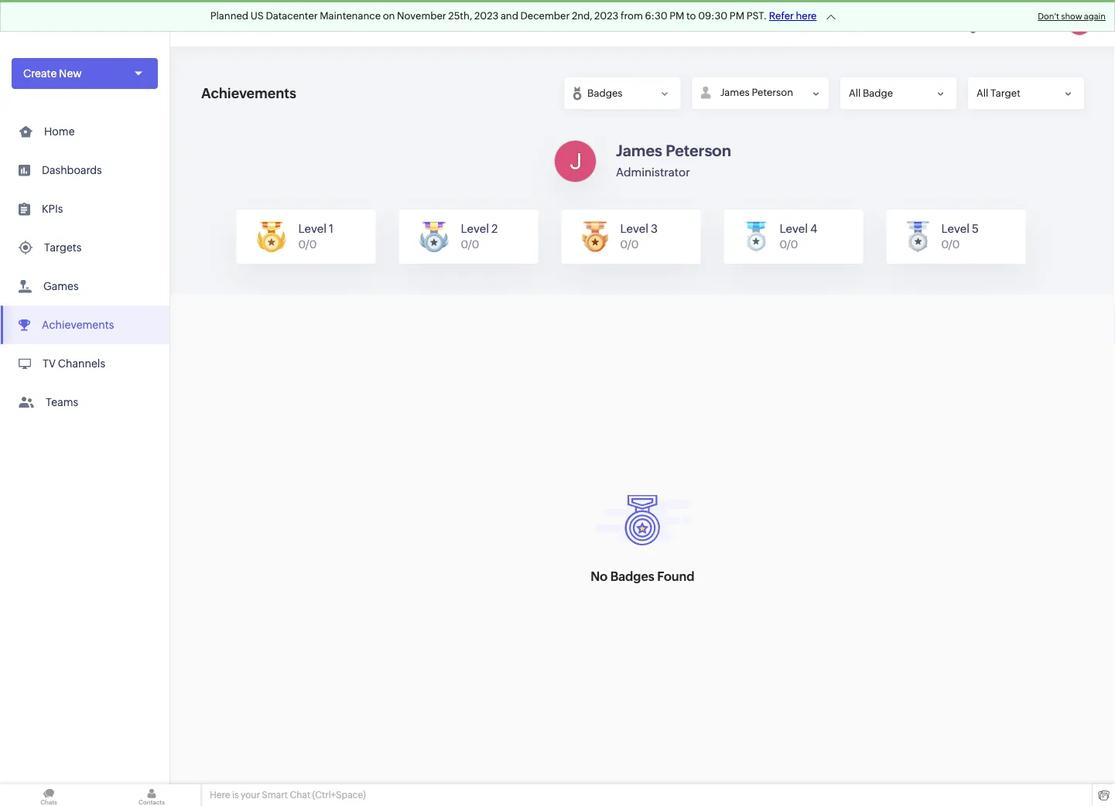 Task type: vqa. For each thing, say whether or not it's contained in the screenshot.
King (Sample) to the left
no



Task type: describe. For each thing, give the bounding box(es) containing it.
level 2 0 / 0
[[461, 222, 498, 251]]

all for all badge
[[849, 87, 861, 99]]

list containing home
[[0, 112, 169, 422]]

7 0 from the left
[[780, 238, 787, 251]]

2 0 from the left
[[309, 238, 317, 251]]

2 2023 from the left
[[594, 10, 619, 22]]

level for level 1
[[298, 222, 327, 236]]

is
[[232, 790, 239, 801]]

to
[[686, 10, 696, 22]]

planned us datacenter maintenance on november 25th, 2023 and december 2nd, 2023 from 6:30 pm to 09:30 pm pst. refer here
[[210, 10, 817, 22]]

level 3 0 / 0
[[620, 222, 658, 251]]

6 0 from the left
[[631, 238, 639, 251]]

/ for level 2
[[468, 238, 472, 251]]

1 2023 from the left
[[474, 10, 499, 22]]

5
[[972, 222, 979, 236]]

new
[[59, 67, 82, 80]]

your
[[241, 790, 260, 801]]

maintenance
[[320, 10, 381, 22]]

/ for level 4
[[787, 238, 791, 251]]

1 horizontal spatial achievements
[[201, 85, 296, 101]]

no badges found
[[591, 570, 695, 584]]

09:30
[[698, 10, 728, 22]]

peterson for james peterson administrator
[[666, 142, 731, 159]]

2 pm from the left
[[730, 10, 744, 22]]

chat
[[290, 790, 310, 801]]

2nd,
[[572, 10, 592, 22]]

create new
[[23, 67, 82, 80]]

1 pm from the left
[[670, 10, 684, 22]]

5 0 from the left
[[620, 238, 627, 251]]

us
[[250, 10, 264, 22]]

games
[[43, 280, 79, 293]]

achievements inside list
[[42, 319, 114, 331]]

badge
[[863, 87, 893, 99]]

10 0 from the left
[[952, 238, 960, 251]]

don't
[[1038, 12, 1059, 21]]

tv channels
[[43, 358, 105, 370]]

/ for level 1
[[306, 238, 309, 251]]

level for level 2
[[461, 222, 489, 236]]

targets
[[44, 241, 82, 254]]

smart
[[262, 790, 288, 801]]

refer here link
[[769, 10, 817, 22]]

kpis
[[42, 203, 63, 215]]

james for james peterson administrator
[[616, 142, 662, 159]]

All Target field
[[968, 77, 1084, 109]]

4 0 from the left
[[472, 238, 479, 251]]

icon image
[[554, 140, 597, 183]]

pst.
[[746, 10, 767, 22]]

here is your smart chat (ctrl+space)
[[210, 790, 366, 801]]

all badge
[[849, 87, 893, 99]]

don't show again
[[1038, 12, 1106, 21]]

9 0 from the left
[[941, 238, 949, 251]]



Task type: locate. For each thing, give the bounding box(es) containing it.
0 horizontal spatial pm
[[670, 10, 684, 22]]

james peterson administrator
[[616, 142, 731, 179]]

/ inside the level 2 0 / 0
[[468, 238, 472, 251]]

2 / from the left
[[468, 238, 472, 251]]

peterson down refer on the top of the page
[[752, 87, 793, 98]]

james peterson
[[720, 87, 793, 98]]

level inside level 4 0 / 0
[[780, 222, 808, 236]]

show
[[1061, 12, 1082, 21]]

/ inside level 3 0 / 0
[[627, 238, 631, 251]]

pm left the to
[[670, 10, 684, 22]]

3 0 from the left
[[461, 238, 468, 251]]

1 horizontal spatial peterson
[[752, 87, 793, 98]]

level left 2
[[461, 222, 489, 236]]

level left the 4
[[780, 222, 808, 236]]

peterson
[[752, 87, 793, 98], [666, 142, 731, 159]]

level for level 4
[[780, 222, 808, 236]]

again
[[1084, 12, 1106, 21]]

tv
[[43, 358, 56, 370]]

/ inside level 4 0 / 0
[[787, 238, 791, 251]]

2023 left and
[[474, 10, 499, 22]]

peterson inside "james peterson administrator"
[[666, 142, 731, 159]]

1 vertical spatial badges
[[610, 570, 654, 584]]

0 horizontal spatial achievements
[[42, 319, 114, 331]]

25th,
[[448, 10, 472, 22]]

0 vertical spatial james
[[720, 87, 750, 98]]

level 1 0 / 0
[[298, 222, 334, 251]]

1 horizontal spatial 2023
[[594, 10, 619, 22]]

6:30
[[645, 10, 668, 22]]

1 horizontal spatial all
[[977, 87, 989, 99]]

level 4 0 / 0
[[780, 222, 817, 251]]

Badges field
[[564, 77, 680, 109]]

0 horizontal spatial all
[[849, 87, 861, 99]]

list
[[0, 112, 169, 422]]

4 level from the left
[[780, 222, 808, 236]]

1 vertical spatial peterson
[[666, 142, 731, 159]]

here
[[210, 790, 230, 801]]

2 all from the left
[[977, 87, 989, 99]]

level left 1
[[298, 222, 327, 236]]

james inside "james peterson administrator"
[[616, 142, 662, 159]]

all inside field
[[977, 87, 989, 99]]

administrator
[[616, 165, 690, 179]]

don't show again link
[[1038, 12, 1106, 21]]

level for level 5
[[941, 222, 970, 236]]

datacenter
[[266, 10, 318, 22]]

home
[[44, 125, 75, 138]]

pm left pst.
[[730, 10, 744, 22]]

0 horizontal spatial james
[[616, 142, 662, 159]]

/
[[306, 238, 309, 251], [468, 238, 472, 251], [627, 238, 631, 251], [787, 238, 791, 251], [949, 238, 952, 251]]

motivator
[[35, 16, 92, 30]]

level left 3
[[620, 222, 648, 236]]

all left target
[[977, 87, 989, 99]]

november
[[397, 10, 446, 22]]

badges right "no"
[[610, 570, 654, 584]]

/ inside level 1 0 / 0
[[306, 238, 309, 251]]

found
[[657, 570, 695, 584]]

user image
[[1067, 11, 1092, 36]]

/ for level 5
[[949, 238, 952, 251]]

level inside level 3 0 / 0
[[620, 222, 648, 236]]

2 level from the left
[[461, 222, 489, 236]]

channels
[[58, 358, 105, 370]]

all left the badge
[[849, 87, 861, 99]]

teams
[[46, 396, 78, 409]]

1 horizontal spatial james
[[720, 87, 750, 98]]

december
[[520, 10, 570, 22]]

2
[[491, 222, 498, 236]]

all
[[849, 87, 861, 99], [977, 87, 989, 99]]

1 horizontal spatial pm
[[730, 10, 744, 22]]

james
[[720, 87, 750, 98], [616, 142, 662, 159]]

here
[[796, 10, 817, 22]]

create
[[23, 67, 57, 80]]

0 vertical spatial achievements
[[201, 85, 296, 101]]

0
[[298, 238, 306, 251], [309, 238, 317, 251], [461, 238, 468, 251], [472, 238, 479, 251], [620, 238, 627, 251], [631, 238, 639, 251], [780, 238, 787, 251], [791, 238, 798, 251], [941, 238, 949, 251], [952, 238, 960, 251]]

1
[[329, 222, 334, 236]]

badges inside badges field
[[587, 87, 622, 99]]

4
[[810, 222, 817, 236]]

1 0 from the left
[[298, 238, 306, 251]]

james for james peterson
[[720, 87, 750, 98]]

1 / from the left
[[306, 238, 309, 251]]

5 / from the left
[[949, 238, 952, 251]]

achievements
[[201, 85, 296, 101], [42, 319, 114, 331]]

/ inside level 5 0 / 0
[[949, 238, 952, 251]]

0 vertical spatial badges
[[587, 87, 622, 99]]

peterson for james peterson
[[752, 87, 793, 98]]

contacts image
[[103, 785, 200, 806]]

dashboards
[[42, 164, 102, 176]]

refer
[[769, 10, 794, 22]]

1 level from the left
[[298, 222, 327, 236]]

8 0 from the left
[[791, 238, 798, 251]]

level inside level 1 0 / 0
[[298, 222, 327, 236]]

on
[[383, 10, 395, 22]]

level 5 0 / 0
[[941, 222, 979, 251]]

level left 5
[[941, 222, 970, 236]]

level inside level 5 0 / 0
[[941, 222, 970, 236]]

All Badge field
[[840, 77, 956, 109]]

target
[[991, 87, 1021, 99]]

1 vertical spatial achievements
[[42, 319, 114, 331]]

/ for level 3
[[627, 238, 631, 251]]

all inside field
[[849, 87, 861, 99]]

planned
[[210, 10, 248, 22]]

5 level from the left
[[941, 222, 970, 236]]

0 vertical spatial peterson
[[752, 87, 793, 98]]

badges
[[587, 87, 622, 99], [610, 570, 654, 584]]

all for all target
[[977, 87, 989, 99]]

(ctrl+space)
[[312, 790, 366, 801]]

4 / from the left
[[787, 238, 791, 251]]

pm
[[670, 10, 684, 22], [730, 10, 744, 22]]

3 / from the left
[[627, 238, 631, 251]]

1 all from the left
[[849, 87, 861, 99]]

3
[[651, 222, 658, 236]]

from
[[621, 10, 643, 22]]

all target
[[977, 87, 1021, 99]]

level for level 3
[[620, 222, 648, 236]]

2023 right 2nd, at the top right
[[594, 10, 619, 22]]

level
[[298, 222, 327, 236], [461, 222, 489, 236], [620, 222, 648, 236], [780, 222, 808, 236], [941, 222, 970, 236]]

peterson up administrator
[[666, 142, 731, 159]]

2023
[[474, 10, 499, 22], [594, 10, 619, 22]]

1 vertical spatial james
[[616, 142, 662, 159]]

badges up the icon
[[587, 87, 622, 99]]

0 horizontal spatial peterson
[[666, 142, 731, 159]]

0 horizontal spatial 2023
[[474, 10, 499, 22]]

no
[[591, 570, 608, 584]]

3 level from the left
[[620, 222, 648, 236]]

and
[[501, 10, 518, 22]]

level inside the level 2 0 / 0
[[461, 222, 489, 236]]

chats image
[[0, 785, 98, 806]]



